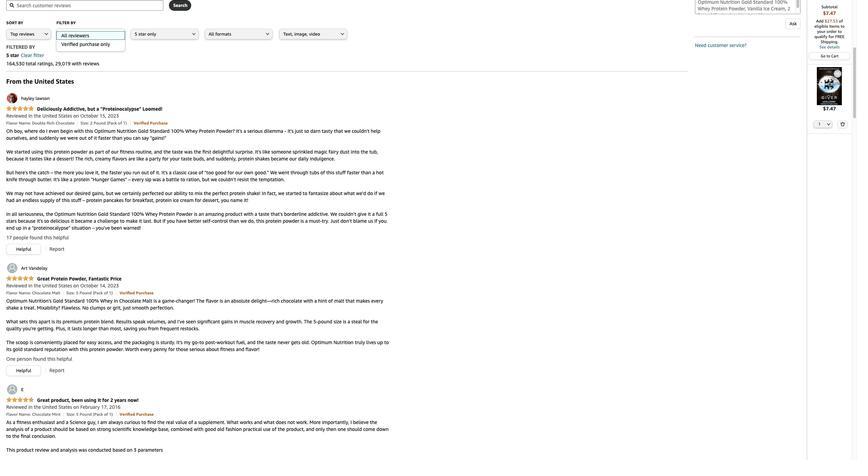 Task type: vqa. For each thing, say whether or not it's contained in the screenshot.
Memberships & Subscriptions Link
no



Task type: locate. For each thing, give the bounding box(es) containing it.
2 report link from the top
[[49, 368, 64, 374]]

0 horizontal spatial protein
[[51, 276, 68, 282]]

1 vertical spatial out
[[141, 170, 149, 176]]

1 october from the top
[[80, 113, 98, 119]]

2023 for reviewed in the united states on october 14, 2023
[[108, 283, 119, 289]]

1 great from the top
[[37, 276, 50, 282]]

0 vertical spatial up
[[16, 225, 21, 231]]

protein inside oh boy, where do i even begin with this optimum nutrition gold standard 100% whey protein powder? it's a serious dilemma - it's just so darn tasty that we couldn't help ourselves, and suddenly we were out of it faster than you can say "gains!"
[[199, 128, 215, 134]]

serious
[[247, 128, 263, 134], [190, 347, 205, 353]]

on down guy,
[[90, 427, 96, 433]]

0 vertical spatial verified purchase link
[[134, 120, 168, 126]]

to left mix
[[189, 191, 193, 196]]

endless
[[22, 197, 39, 203]]

became inside we started using this protein powder as part of our fitness routine, and the taste was the first delightful surprise. it's like someone sprinkled magic fairy dust into the tub, because it tastes like a dessert! the rich, creamy flavors are like a party for your taste buds, and suddenly, protein shakes became our daily indulgence.
[[271, 156, 288, 162]]

0 vertical spatial analysis
[[6, 427, 23, 433]]

but inside the but here's the catch – the more you love it, the faster you run out of it. it's a classic case of "too good for our own good." we went through tubs of this stuff faster than a hot knife through butter. it's like a protein "hunger games" – every sip was a battle to ration, but we couldn't resist the temptation.
[[6, 170, 14, 176]]

fitness up are
[[120, 149, 134, 155]]

1)
[[123, 121, 127, 126], [109, 291, 113, 296], [109, 412, 113, 417]]

0 horizontal spatial malt
[[52, 291, 60, 296]]

0 horizontal spatial have
[[34, 191, 44, 196]]

protein up reviewed in the united states on october 14, 2023
[[51, 276, 68, 282]]

1
[[819, 122, 821, 126]]

lasts
[[72, 326, 82, 332]]

that inside "optimum nutrition's gold standard 100% whey in chocolate malt is a game-changer! the flavor is an absolute delight—rich chocolate with a hint of malt that makes every shake a treat. mixability? flawless. no clumps or grit, just smooth perfection."
[[346, 298, 355, 304]]

malt
[[52, 291, 60, 296], [142, 298, 152, 304]]

not right does
[[288, 420, 295, 426]]

2 should from the left
[[347, 427, 362, 433]]

have inside in all seriousness, the optimum nutrition gold standard 100% whey protein powder is an amazing product with a taste that's borderline addictive. we couldn't give it a full 5 stars because it's so delicious it became a challenge to make it last. but if you have better self-control than we do, this protein powder is a must-try. just don't blame us if you end up in a "proteinocalypse" situation – you've been warned!
[[176, 218, 187, 224]]

an inside "optimum nutrition's gold standard 100% whey in chocolate malt is a game-changer! the flavor is an absolute delight—rich chocolate with a hint of malt that makes every shake a treat. mixability? flawless. no clumps or grit, just smooth perfection."
[[224, 298, 230, 304]]

1 vertical spatial so
[[44, 218, 49, 224]]

in inside what sets this apart is its premium protein blend. results speak volumes, and i've seen significant gains in muscle recovery and growth. the 5-pound size is a steal for the quality you're getting. plus, it lasts longer than most, saving you from frequent restocks.
[[234, 319, 238, 325]]

order
[[827, 29, 837, 34]]

is up "perfection."
[[154, 298, 157, 304]]

results
[[116, 319, 132, 325]]

1 vertical spatial verified purchase link
[[120, 290, 154, 296]]

standard up flawless.
[[65, 298, 85, 304]]

became inside in all seriousness, the optimum nutrition gold standard 100% whey protein powder is an amazing product with a taste that's borderline addictive. we couldn't give it a full 5 stars because it's so delicious it became a challenge to make it last. but if you have better self-control than we do, this protein powder is a must-try. just don't blame us if you end up in a "proteinocalypse" situation – you've been warned!
[[75, 218, 92, 224]]

every inside "optimum nutrition's gold standard 100% whey in chocolate malt is a game-changer! the flavor is an absolute delight—rich chocolate with a hint of malt that makes every shake a treat. mixability? flawless. no clumps or grit, just smooth perfection."
[[371, 298, 383, 304]]

– inside in all seriousness, the optimum nutrition gold standard 100% whey protein powder is an amazing product with a taste that's borderline addictive. we couldn't give it a full 5 stars because it's so delicious it became a challenge to make it last. but if you have better self-control than we do, this protein powder is a must-try. just don't blame us if you end up in a "proteinocalypse" situation – you've been warned!
[[92, 225, 95, 231]]

| image
[[46, 247, 46, 252], [116, 291, 116, 296], [63, 413, 64, 417]]

whey inside "optimum nutrition's gold standard 100% whey in chocolate malt is a game-changer! the flavor is an absolute delight—rich chocolate with a hint of malt that makes every shake a treat. mixability? flawless. no clumps or grit, just smooth perfection."
[[100, 298, 113, 304]]

was
[[184, 149, 193, 155], [153, 177, 161, 183], [79, 448, 87, 454]]

double
[[32, 121, 46, 126]]

united
[[34, 78, 54, 85], [42, 113, 57, 119], [42, 283, 57, 289], [42, 405, 57, 411]]

2 vertical spatial flavor
[[6, 412, 18, 417]]

flavor!
[[246, 347, 260, 353]]

1 vertical spatial pound
[[80, 291, 92, 296]]

grit,
[[113, 305, 122, 311]]

recovery
[[256, 319, 275, 325]]

purchase for game-
[[136, 291, 154, 296]]

stars
[[6, 218, 17, 224]]

1 helpful from the top
[[16, 247, 31, 252]]

about down post-
[[206, 347, 219, 353]]

than inside oh boy, where do i even begin with this optimum nutrition gold standard 100% whey protein powder? it's a serious dilemma - it's just so darn tasty that we couldn't help ourselves, and suddenly we were out of it faster than you can say "gains!"
[[112, 135, 122, 141]]

all formats
[[209, 31, 231, 37]]

chocolate up nutrition's at bottom left
[[32, 291, 51, 296]]

1 2023 from the top
[[108, 113, 119, 119]]

we up temptation.
[[270, 170, 277, 176]]

top reviews
[[10, 31, 34, 37]]

in left all
[[6, 211, 10, 217]]

size: 5 pound (pack of 1) down february
[[66, 412, 113, 417]]

2 name: from the top
[[19, 291, 31, 296]]

1 report link from the top
[[49, 246, 64, 252]]

tub,
[[369, 149, 378, 155]]

1 horizontal spatial it's
[[288, 128, 294, 134]]

game-
[[162, 298, 176, 304]]

on for powder,
[[73, 283, 79, 289]]

0 horizontal spatial about
[[206, 347, 219, 353]]

all
[[61, 31, 66, 37], [209, 31, 214, 37], [61, 33, 67, 38]]

2 vertical spatial (pack
[[93, 412, 103, 417]]

1) for reviewed in the united states on october 14, 2023
[[109, 291, 113, 296]]

0 vertical spatial an
[[16, 197, 21, 203]]

flavor for optimum
[[6, 291, 18, 296]]

frequent
[[160, 326, 179, 332]]

than inside what sets this apart is its premium protein blend. results speak volumes, and i've seen significant gains in muscle recovery and growth. the 5-pound size is a steal for the quality you're getting. plus, it lasts longer than most, saving you from frequent restocks.
[[99, 326, 109, 332]]

what inside the as a fitness enthusiast and a science guy, i am always curious to find the real value of a supplement. what works and what does not work. more importantly, i believe the analysis of a product should be based on strong scientific knowledge base, combined with good old fashion practical use of the product, and only then one should come down to the final conclusion.
[[227, 420, 239, 426]]

based inside the as a fitness enthusiast and a science guy, i am always curious to find the real value of a supplement. what works and what does not work. more importantly, i believe the analysis of a product should be based on strong scientific knowledge base, combined with good old fashion practical use of the product, and only then one should come down to the final conclusion.
[[76, 427, 89, 433]]

dropdown image for all reviewers
[[118, 33, 122, 35]]

helpful link down person
[[7, 366, 41, 376]]

2 vertical spatial 100%
[[86, 298, 99, 304]]

verified
[[61, 41, 78, 47], [134, 121, 149, 126], [120, 291, 135, 296], [120, 412, 135, 417]]

3 reviewed from the top
[[6, 405, 27, 411]]

product
[[225, 211, 243, 217], [34, 427, 52, 433], [16, 448, 34, 454]]

in up flavor name: chocolate malt
[[28, 283, 32, 289]]

mixability?
[[37, 305, 60, 311]]

1 vertical spatial but
[[202, 177, 210, 183]]

whey
[[185, 128, 198, 134], [145, 211, 158, 217], [100, 298, 113, 304]]

up inside the scoop is conveniently placed for easy access, and the packaging is sturdy. it's my go-to post-workout fuel, and the taste never gets old. optimum nutrition truly lives up to its gold standard reputation with this protein powder. worth every penny for those serious about fitness and flavor!
[[377, 340, 383, 346]]

qualify
[[815, 34, 828, 39]]

were
[[67, 135, 78, 141]]

you inside what sets this apart is its premium protein blend. results speak volumes, and i've seen significant gains in muscle recovery and growth. the 5-pound size is a steal for the quality you're getting. plus, it lasts longer than most, saving you from frequent restocks.
[[139, 326, 147, 332]]

been down challenge
[[111, 225, 122, 231]]

| image
[[130, 121, 130, 126], [77, 121, 78, 125], [63, 291, 64, 296], [46, 369, 46, 374], [116, 412, 116, 417]]

2 october from the top
[[80, 283, 98, 289]]

size: down reviewed in the united states on october 14, 2023
[[66, 291, 75, 296]]

0 vertical spatial product
[[225, 211, 243, 217]]

0 vertical spatial helpful
[[16, 247, 31, 252]]

down
[[377, 427, 389, 433]]

size: for been
[[66, 412, 75, 417]]

taste left never
[[265, 340, 276, 346]]

1 vertical spatial product
[[34, 427, 52, 433]]

1 vertical spatial verified purchase
[[120, 291, 154, 296]]

but inside the but here's the catch – the more you love it, the faster you run out of it. it's a classic case of "too good for our own good." we went through tubs of this stuff faster than a hot knife through butter. it's like a protein "hunger games" – every sip was a battle to ration, but we couldn't resist the temptation.
[[202, 177, 210, 183]]

great protein powder, fantastic price
[[37, 276, 122, 282]]

0 vertical spatial became
[[271, 156, 288, 162]]

1 report from the top
[[49, 246, 64, 252]]

0 horizontal spatial in
[[6, 211, 10, 217]]

because inside we started using this protein powder as part of our fitness routine, and the taste was the first delightful surprise. it's like someone sprinkled magic fairy dust into the tub, because it tastes like a dessert! the rich, creamy flavors are like a party for your taste buds, and suddenly, protein shakes became our daily indulgence.
[[6, 156, 24, 162]]

an inside in all seriousness, the optimum nutrition gold standard 100% whey protein powder is an amazing product with a taste that's borderline addictive. we couldn't give it a full 5 stars because it's so delicious it became a challenge to make it last. but if you have better self-control than we do, this protein powder is a must-try. just don't blame us if you end up in a "proteinocalypse" situation – you've been warned!
[[199, 211, 204, 217]]

good
[[215, 170, 226, 176], [205, 427, 216, 433]]

0 horizontal spatial star
[[10, 52, 19, 58]]

2 vertical spatial protein
[[51, 276, 68, 282]]

one
[[6, 357, 15, 362]]

1 helpful link from the top
[[7, 245, 41, 255]]

taste inside in all seriousness, the optimum nutrition gold standard 100% whey protein powder is an amazing product with a taste that's borderline addictive. we couldn't give it a full 5 stars because it's so delicious it became a challenge to make it last. but if you have better self-control than we do, this protein powder is a must-try. just don't blame us if you end up in a "proteinocalypse" situation – you've been warned!
[[259, 211, 270, 217]]

0 horizontal spatial its
[[6, 347, 11, 353]]

be
[[69, 427, 74, 433]]

with inside "optimum nutrition's gold standard 100% whey in chocolate malt is a game-changer! the flavor is an absolute delight—rich chocolate with a hint of malt that makes every shake a treat. mixability? flawless. no clumps or grit, just smooth perfection."
[[304, 298, 313, 304]]

in up the double
[[28, 113, 32, 119]]

0 vertical spatial stuff
[[336, 170, 346, 176]]

fitness down workout
[[220, 347, 235, 353]]

1 horizontal spatial whey
[[145, 211, 158, 217]]

this down achieved
[[62, 197, 70, 203]]

than left hot
[[361, 170, 371, 176]]

up
[[16, 225, 21, 231], [377, 340, 383, 346]]

0 vertical spatial what
[[344, 191, 355, 196]]

through down daily
[[291, 170, 308, 176]]

1) up or
[[109, 291, 113, 296]]

this down reputation
[[47, 357, 55, 362]]

2 horizontal spatial i
[[351, 420, 352, 426]]

pound for fantastic
[[80, 291, 92, 296]]

hayley
[[21, 96, 34, 101]]

1 horizontal spatial malt
[[142, 298, 152, 304]]

of left "too
[[199, 170, 203, 176]]

1 horizontal spatial an
[[199, 211, 204, 217]]

protein
[[54, 149, 70, 155], [238, 156, 254, 162], [74, 177, 90, 183], [230, 191, 246, 196], [86, 197, 102, 203], [156, 197, 172, 203], [266, 218, 282, 224], [84, 319, 100, 325], [89, 347, 105, 353]]

1 $7.47 from the top
[[824, 10, 836, 16]]

1 vertical spatial its
[[6, 347, 11, 353]]

only inside the as a fitness enthusiast and a science guy, i am always curious to find the real value of a supplement. what works and what does not work. more importantly, i believe the analysis of a product should be based on strong scientific knowledge base, combined with good old fashion practical use of the product, and only then one should come down to the final conclusion.
[[316, 427, 325, 433]]

gold inside "optimum nutrition's gold standard 100% whey in chocolate malt is a game-changer! the flavor is an absolute delight—rich chocolate with a hint of malt that makes every shake a treat. mixability? flawless. no clumps or grit, just smooth perfection."
[[53, 298, 63, 304]]

0 horizontal spatial it's
[[37, 218, 43, 224]]

been up february
[[72, 398, 83, 404]]

our up flavors
[[111, 149, 119, 155]]

report link for 17 people found this helpful
[[49, 246, 64, 252]]

2 vertical spatial product
[[16, 448, 34, 454]]

only inside all reviewers verified purchase only
[[101, 41, 110, 47]]

we'd
[[356, 191, 366, 196]]

2 horizontal spatial whey
[[185, 128, 198, 134]]

a left treat.
[[20, 305, 23, 311]]

purchase for curious
[[136, 412, 154, 417]]

reputation
[[45, 347, 68, 353]]

the up 'delicious'
[[46, 211, 53, 217]]

what up use at left
[[264, 420, 275, 426]]

helpful down reputation
[[57, 357, 72, 362]]

0 vertical spatial great
[[37, 276, 50, 282]]

1 horizontal spatial its
[[56, 319, 61, 325]]

it's inside oh boy, where do i even begin with this optimum nutrition gold standard 100% whey protein powder? it's a serious dilemma - it's just so darn tasty that we couldn't help ourselves, and suddenly we were out of it faster than you can say "gains!"
[[236, 128, 242, 134]]

i inside oh boy, where do i even begin with this optimum nutrition gold standard 100% whey protein powder? it's a serious dilemma - it's just so darn tasty that we couldn't help ourselves, and suddenly we were out of it faster than you can say "gains!"
[[46, 128, 48, 134]]

states down great protein powder, fantastic price link
[[58, 283, 72, 289]]

1 horizontal spatial that
[[346, 298, 355, 304]]

pound for a
[[94, 121, 106, 126]]

up right end
[[16, 225, 21, 231]]

to left make
[[120, 218, 125, 224]]

0 vertical spatial nutrition
[[117, 128, 137, 134]]

fitness down flavor name: chocolate mint
[[17, 420, 31, 426]]

0 vertical spatial using
[[31, 149, 43, 155]]

3 flavor from the top
[[6, 412, 18, 417]]

use
[[263, 427, 271, 433]]

tasty
[[322, 128, 333, 134]]

2 great from the top
[[37, 398, 50, 404]]

couldn't
[[352, 128, 370, 134], [218, 177, 236, 183], [339, 211, 356, 217]]

2 vertical spatial an
[[224, 298, 230, 304]]

we inside in all seriousness, the optimum nutrition gold standard 100% whey protein powder is an amazing product with a taste that's borderline addictive. we couldn't give it a full 5 stars because it's so delicious it became a challenge to make it last. but if you have better self-control than we do, this protein powder is a must-try. just don't blame us if you end up in a "proteinocalypse" situation – you've been warned!
[[331, 211, 337, 217]]

1 name: from the top
[[19, 121, 31, 126]]

fitness
[[120, 149, 134, 155], [220, 347, 235, 353], [17, 420, 31, 426]]

0 vertical spatial but
[[6, 170, 14, 176]]

dropdown image for 1
[[827, 123, 831, 126]]

purchase for gold
[[150, 121, 168, 126]]

0 vertical spatial protein
[[199, 128, 215, 134]]

through
[[291, 170, 308, 176], [19, 177, 36, 183]]

verified purchase
[[134, 121, 168, 126], [120, 291, 154, 296], [120, 412, 154, 417]]

verified purchase link for deliciously addictive, but a "proteinocalypse" loomed!
[[134, 120, 168, 126]]

my
[[184, 340, 191, 346]]

united for addictive,
[[42, 113, 57, 119]]

0 horizontal spatial should
[[53, 427, 68, 433]]

guy,
[[87, 420, 96, 426]]

the inside the scoop is conveniently placed for easy access, and the packaging is sturdy. it's my go-to post-workout fuel, and the taste never gets old. optimum nutrition truly lives up to its gold standard reputation with this protein powder. worth every penny for those serious about fitness and flavor!
[[6, 340, 14, 346]]

taste left that's
[[259, 211, 270, 217]]

1 vertical spatial powder
[[283, 218, 299, 224]]

gold up the mixability?
[[53, 298, 63, 304]]

a inside deliciously addictive, but a "proteinocalypse" loomed! link
[[96, 106, 99, 112]]

delightful
[[213, 149, 234, 155]]

1 vertical spatial 2
[[110, 398, 113, 404]]

0 vertical spatial reviewed
[[6, 113, 27, 119]]

it's right -
[[288, 128, 294, 134]]

but right addictive,
[[87, 106, 95, 112]]

started inside we started using this protein powder as part of our fitness routine, and the taste was the first delightful surprise. it's like someone sprinkled magic fairy dust into the tub, because it tastes like a dessert! the rich, creamy flavors are like a party for your taste buds, and suddenly, protein shakes became our daily indulgence.
[[14, 149, 30, 155]]

dropdown image for text, image, video
[[341, 33, 344, 35]]

its up plus,
[[56, 319, 61, 325]]

standard inside oh boy, where do i even begin with this optimum nutrition gold standard 100% whey protein powder? it's a serious dilemma - it's just so darn tasty that we couldn't help ourselves, and suddenly we were out of it faster than you can say "gains!"
[[150, 128, 170, 134]]

Search submit
[[169, 0, 191, 10]]

2 horizontal spatial product
[[225, 211, 243, 217]]

1 vertical spatial reviewed
[[6, 283, 27, 289]]

2023 down price
[[108, 283, 119, 289]]

of inside oh boy, where do i even begin with this optimum nutrition gold standard 100% whey protein powder? it's a serious dilemma - it's just so darn tasty that we couldn't help ourselves, and suddenly we were out of it faster than you can say "gains!"
[[88, 135, 93, 141]]

so inside oh boy, where do i even begin with this optimum nutrition gold standard 100% whey protein powder? it's a serious dilemma - it's just so darn tasty that we couldn't help ourselves, and suddenly we were out of it faster than you can say "gains!"
[[304, 128, 309, 134]]

standard
[[150, 128, 170, 134], [110, 211, 130, 217], [65, 298, 85, 304]]

to right order
[[838, 29, 842, 34]]

1 horizontal spatial star
[[139, 31, 146, 37]]

have up endless
[[34, 191, 44, 196]]

for inside the but here's the catch – the more you love it, the faster you run out of it. it's a classic case of "too good for our own good." we went through tubs of this stuff faster than a hot knife through butter. it's like a protein "hunger games" – every sip was a battle to ration, but we couldn't resist the temptation.
[[228, 170, 234, 176]]

1 horizontal spatial 100%
[[131, 211, 144, 217]]

verified purchase for game-
[[120, 291, 154, 296]]

100% inside "optimum nutrition's gold standard 100% whey in chocolate malt is a game-changer! the flavor is an absolute delight—rich chocolate with a hint of malt that makes every shake a treat. mixability? flawless. no clumps or grit, just smooth perfection."
[[86, 298, 99, 304]]

the up the double
[[34, 113, 41, 119]]

eligible
[[815, 24, 829, 29]]

malt inside "optimum nutrition's gold standard 100% whey in chocolate malt is a game-changer! the flavor is an absolute delight—rich chocolate with a hint of malt that makes every shake a treat. mixability? flawless. no clumps or grit, just smooth perfection."
[[142, 298, 152, 304]]

$7.47 down the giver movie tie-in edition: a newbery award winner (giver quartet, 1) image
[[824, 106, 836, 111]]

what up quality
[[6, 319, 18, 325]]

1 vertical spatial october
[[80, 283, 98, 289]]

fact,
[[267, 191, 277, 196]]

it's inside in all seriousness, the optimum nutrition gold standard 100% whey protein powder is an amazing product with a taste that's borderline addictive. we couldn't give it a full 5 stars because it's so delicious it became a challenge to make it last. but if you have better self-control than we do, this protein powder is a must-try. just don't blame us if you end up in a "proteinocalypse" situation – you've been warned!
[[37, 218, 43, 224]]

whey up last.
[[145, 211, 158, 217]]

indulgence.
[[310, 156, 335, 162]]

(pack down "proteinocalypse"
[[107, 121, 117, 126]]

knowledge
[[133, 427, 157, 433]]

0 vertical spatial serious
[[247, 128, 263, 134]]

0 vertical spatial in
[[262, 191, 266, 196]]

1 horizontal spatial stuff
[[336, 170, 346, 176]]

100% up make
[[131, 211, 144, 217]]

e link
[[6, 384, 24, 396]]

make
[[126, 218, 138, 224]]

nutrition inside the scoop is conveniently placed for easy access, and the packaging is sturdy. it's my go-to post-workout fuel, and the taste never gets old. optimum nutrition truly lives up to its gold standard reputation with this protein powder. worth every penny for those serious about fitness and flavor!
[[334, 340, 354, 346]]

verified up grit,
[[120, 291, 135, 296]]

helpful
[[16, 247, 31, 252], [16, 368, 31, 374]]

1 horizontal spatial i
[[98, 420, 99, 426]]

1) down "proteinocalypse"
[[123, 121, 127, 126]]

1 vertical spatial $7.47
[[824, 106, 836, 111]]

a right powder?
[[244, 128, 246, 134]]

2 vertical spatial but
[[106, 191, 113, 196]]

1 reviewed from the top
[[6, 113, 27, 119]]

all reviewers option
[[56, 31, 125, 40]]

this inside we started using this protein powder as part of our fitness routine, and the taste was the first delightful surprise. it's like someone sprinkled magic fairy dust into the tub, because it tastes like a dessert! the rich, creamy flavors are like a party for your taste buds, and suddenly, protein shakes became our daily indulgence.
[[45, 149, 53, 155]]

0 vertical spatial fitness
[[120, 149, 134, 155]]

dropdown image for 5 star only
[[192, 33, 196, 35]]

achieved
[[45, 191, 65, 196]]

standard up "gains!"
[[150, 128, 170, 134]]

1 size: 5 pound (pack of 1) from the top
[[66, 291, 113, 296]]

1 horizontal spatial was
[[153, 177, 161, 183]]

0 horizontal spatial up
[[16, 225, 21, 231]]

product down final
[[16, 448, 34, 454]]

even
[[49, 128, 59, 134]]

out up sip
[[141, 170, 149, 176]]

1 vertical spatial (pack
[[93, 291, 103, 296]]

1 vertical spatial 2023
[[108, 283, 119, 289]]

out inside the but here's the catch – the more you love it, the faster you run out of it. it's a classic case of "too good for our own good." we went through tubs of this stuff faster than a hot knife through butter. it's like a protein "hunger games" – every sip was a battle to ration, but we couldn't resist the temptation.
[[141, 170, 149, 176]]

standard
[[24, 347, 43, 353]]

1 horizontal spatial but
[[106, 191, 113, 196]]

2 helpful link from the top
[[7, 366, 41, 376]]

have
[[34, 191, 44, 196], [176, 218, 187, 224]]

1 vertical spatial started
[[286, 191, 302, 196]]

2 size: 5 pound (pack of 1) from the top
[[66, 412, 113, 417]]

dropdown image
[[45, 33, 48, 35], [118, 33, 122, 35], [192, 33, 196, 35], [341, 33, 344, 35], [827, 123, 831, 126]]

using inside we started using this protein powder as part of our fitness routine, and the taste was the first delightful surprise. it's like someone sprinkled magic fairy dust into the tub, because it tastes like a dessert! the rich, creamy flavors are like a party for your taste buds, and suddenly, protein shakes became our daily indulgence.
[[31, 149, 43, 155]]

dropdown image
[[266, 33, 270, 35]]

with left hint
[[304, 298, 313, 304]]

us
[[368, 218, 373, 224]]

protein inside in all seriousness, the optimum nutrition gold standard 100% whey protein powder is an amazing product with a taste that's borderline addictive. we couldn't give it a full 5 stars because it's so delicious it became a challenge to make it last. but if you have better self-control than we do, this protein powder is a must-try. just don't blame us if you end up in a "proteinocalypse" situation – you've been warned!
[[159, 211, 175, 217]]

our left desired
[[66, 191, 73, 196]]

this
[[85, 128, 93, 134], [45, 149, 53, 155], [326, 170, 334, 176], [62, 197, 70, 203], [256, 218, 264, 224], [44, 235, 52, 241], [29, 319, 37, 325], [80, 347, 88, 353], [47, 357, 55, 362]]

whey inside oh boy, where do i even begin with this optimum nutrition gold standard 100% whey protein powder? it's a serious dilemma - it's just so darn tasty that we couldn't help ourselves, and suddenly we were out of it faster than you can say "gains!"
[[185, 128, 198, 134]]

hayley lawson link
[[6, 93, 50, 104]]

love
[[85, 170, 94, 176]]

0 vertical spatial that
[[334, 128, 343, 134]]

verified up curious
[[120, 412, 135, 417]]

darn
[[311, 128, 321, 134]]

1 vertical spatial star
[[10, 52, 19, 58]]

i left even
[[46, 128, 48, 134]]

verified purchase for gold
[[134, 121, 168, 126]]

pound down 15,
[[94, 121, 106, 126]]

sort by
[[6, 20, 23, 25]]

2 vertical spatial verified purchase
[[120, 412, 154, 417]]

party
[[149, 156, 161, 162]]

for inside of eligible items to your order to qualify for free shipping.
[[829, 34, 835, 39]]

0 vertical spatial was
[[184, 149, 193, 155]]

to inside the but here's the catch – the more you love it, the faster you run out of it. it's a classic case of "too good for our own good." we went through tubs of this stuff faster than a hot knife through butter. it's like a protein "hunger games" – every sip was a battle to ration, but we couldn't resist the temptation.
[[181, 177, 185, 183]]

united for protein
[[42, 283, 57, 289]]

2 2023 from the top
[[108, 283, 119, 289]]

list box
[[56, 31, 125, 49]]

speak
[[133, 319, 146, 325]]

size: 2 pound (pack of 1)
[[80, 121, 127, 126]]

what inside what sets this apart is its premium protein blend. results speak volumes, and i've seen significant gains in muscle recovery and growth. the 5-pound size is a steal for the quality you're getting. plus, it lasts longer than most, saving you from frequent restocks.
[[6, 319, 18, 325]]

by for sort by
[[18, 20, 23, 25]]

it's inside we started using this protein powder as part of our fitness routine, and the taste was the first delightful surprise. it's like someone sprinkled magic fairy dust into the tub, because it tastes like a dessert! the rich, creamy flavors are like a party for your taste buds, and suddenly, protein shakes became our daily indulgence.
[[255, 149, 261, 155]]

all reviewers link
[[56, 31, 125, 40]]

price
[[110, 276, 122, 282]]

add $27.53
[[817, 18, 839, 24]]

standard inside "optimum nutrition's gold standard 100% whey in chocolate malt is a game-changer! the flavor is an absolute delight—rich chocolate with a hint of malt that makes every shake a treat. mixability? flawless. no clumps or grit, just smooth perfection."
[[65, 298, 85, 304]]

1) down 2016
[[109, 412, 113, 417]]

like right tastes
[[44, 156, 51, 162]]

our up resist
[[235, 170, 243, 176]]

reviewed for reviewed in the united states on october 15, 2023
[[6, 113, 27, 119]]

0 horizontal spatial fitness
[[17, 420, 31, 426]]

1 vertical spatial not
[[288, 420, 295, 426]]

2 report from the top
[[49, 368, 64, 374]]

chocolate up smooth
[[119, 298, 141, 304]]

the inside "optimum nutrition's gold standard 100% whey in chocolate malt is a game-changer! the flavor is an absolute delight—rich chocolate with a hint of malt that makes every shake a treat. mixability? flawless. no clumps or grit, just smooth perfection."
[[196, 298, 205, 304]]

and left growth.
[[276, 319, 284, 325]]

we down "too
[[211, 177, 217, 183]]

serious inside the scoop is conveniently placed for easy access, and the packaging is sturdy. it's my go-to post-workout fuel, and the taste never gets old. optimum nutrition truly lives up to its gold standard reputation with this protein powder. worth every penny for those serious about fitness and flavor!
[[190, 347, 205, 353]]

just right -
[[295, 128, 303, 134]]

of inside "optimum nutrition's gold standard 100% whey in chocolate malt is a game-changer! the flavor is an absolute delight—rich chocolate with a hint of malt that makes every shake a treat. mixability? flawless. no clumps or grit, just smooth perfection."
[[328, 298, 333, 304]]

by right filter
[[71, 20, 76, 25]]

of right tubs
[[321, 170, 325, 176]]

0 horizontal spatial based
[[76, 427, 89, 433]]

standard inside in all seriousness, the optimum nutrition gold standard 100% whey protein powder is an amazing product with a taste that's borderline addictive. we couldn't give it a full 5 stars because it's so delicious it became a challenge to make it last. but if you have better self-control than we do, this protein powder is a must-try. just don't blame us if you end up in a "proteinocalypse" situation – you've been warned!
[[110, 211, 130, 217]]

product, up 'reviewed in the united states on february 17, 2016'
[[51, 398, 70, 404]]

what inside the as a fitness enthusiast and a science guy, i am always curious to find the real value of a supplement. what works and what does not work. more importantly, i believe the analysis of a product should be based on strong scientific knowledge base, combined with good old fashion practical use of the product, and only then one should come down to the final conclusion.
[[264, 420, 275, 426]]

absolute
[[231, 298, 250, 304]]

self-
[[203, 218, 212, 224]]

importantly,
[[322, 420, 349, 426]]

2 vertical spatial pound
[[80, 412, 92, 417]]

couldn't inside oh boy, where do i even begin with this optimum nutrition gold standard 100% whey protein powder? it's a serious dilemma - it's just so darn tasty that we couldn't help ourselves, and suddenly we were out of it faster than you can say "gains!"
[[352, 128, 370, 134]]

None submit
[[838, 121, 848, 128]]

search image
[[10, 3, 14, 7]]

worth
[[125, 347, 139, 353]]

0 vertical spatial 1)
[[123, 121, 127, 126]]

flavors
[[112, 156, 127, 162]]

size: 5 pound (pack of 1) for february
[[66, 412, 113, 417]]

the right the steal
[[371, 319, 378, 325]]

optimum up shake
[[6, 298, 27, 304]]

this
[[6, 448, 15, 454]]

daily
[[298, 156, 309, 162]]

verified purchase down the loomed!
[[134, 121, 168, 126]]

1 flavor from the top
[[6, 121, 18, 126]]

3 name: from the top
[[19, 412, 31, 417]]

Search customer reviews search field
[[6, 0, 163, 11]]

1 vertical spatial but
[[154, 218, 161, 224]]

1 vertical spatial what
[[227, 420, 239, 426]]

2 helpful from the top
[[16, 368, 31, 374]]

reviews right top
[[19, 31, 34, 37]]

this up the you're
[[29, 319, 37, 325]]

2 horizontal spatial gold
[[138, 128, 148, 134]]

size: for but
[[80, 121, 89, 126]]

see details link
[[811, 44, 849, 50]]

this inside the but here's the catch – the more you love it, the faster you run out of it. it's a classic case of "too good for our own good." we went through tubs of this stuff faster than a hot knife through butter. it's like a protein "hunger games" – every sip was a battle to ration, but we couldn't resist the temptation.
[[326, 170, 334, 176]]

verified inside all reviewers verified purchase only
[[61, 41, 78, 47]]

1 vertical spatial report link
[[49, 368, 64, 374]]

0 vertical spatial good
[[215, 170, 226, 176]]

the giver movie tie-in edition: a newbery award winner (giver quartet, 1) image
[[811, 67, 849, 105]]

became
[[271, 156, 288, 162], [75, 218, 92, 224]]

1 horizontal spatial your
[[818, 29, 826, 34]]

supplement.
[[198, 420, 226, 426]]

0 horizontal spatial been
[[72, 398, 83, 404]]

1 vertical spatial up
[[377, 340, 383, 346]]

been
[[111, 225, 122, 231], [72, 398, 83, 404]]

case
[[188, 170, 197, 176]]

optimum inside "optimum nutrition's gold standard 100% whey in chocolate malt is a game-changer! the flavor is an absolute delight—rich chocolate with a hint of malt that makes every shake a treat. mixability? flawless. no clumps or grit, just smooth perfection."
[[6, 298, 27, 304]]

0 horizontal spatial do
[[39, 128, 45, 134]]

out
[[79, 135, 87, 141], [141, 170, 149, 176]]

2 vertical spatial fitness
[[17, 420, 31, 426]]

do,
[[248, 218, 255, 224]]

we inside we started using this protein powder as part of our fitness routine, and the taste was the first delightful surprise. it's like someone sprinkled magic fairy dust into the tub, because it tastes like a dessert! the rich, creamy flavors are like a party for your taste buds, and suddenly, protein shakes became our daily indulgence.
[[6, 149, 13, 155]]

flavor up shake
[[6, 291, 18, 296]]

like down more
[[61, 177, 69, 183]]

0 vertical spatial flavor
[[6, 121, 18, 126]]

nutrition inside oh boy, where do i even begin with this optimum nutrition gold standard 100% whey protein powder? it's a serious dilemma - it's just so darn tasty that we couldn't help ourselves, and suddenly we were out of it faster than you can say "gains!"
[[117, 128, 137, 134]]

powder inside in all seriousness, the optimum nutrition gold standard 100% whey protein powder is an amazing product with a taste that's borderline addictive. we couldn't give it a full 5 stars because it's so delicious it became a challenge to make it last. but if you have better self-control than we do, this protein powder is a must-try. just don't blame us if you end up in a "proteinocalypse" situation – you've been warned!
[[283, 218, 299, 224]]

an down may
[[16, 197, 21, 203]]

every inside the scoop is conveniently placed for easy access, and the packaging is sturdy. it's my go-to post-workout fuel, and the taste never gets old. optimum nutrition truly lives up to its gold standard reputation with this protein powder. worth every penny for those serious about fitness and flavor!
[[140, 347, 152, 353]]

but inside in all seriousness, the optimum nutrition gold standard 100% whey protein powder is an amazing product with a taste that's borderline addictive. we couldn't give it a full 5 stars because it's so delicious it became a challenge to make it last. but if you have better self-control than we do, this protein powder is a must-try. just don't blame us if you end up in a "proteinocalypse" situation – you've been warned!
[[154, 218, 161, 224]]

gold inside in all seriousness, the optimum nutrition gold standard 100% whey protein powder is an amazing product with a taste that's borderline addictive. we couldn't give it a full 5 stars because it's so delicious it became a challenge to make it last. but if you have better self-control than we do, this protein powder is a must-try. just don't blame us if you end up in a "proteinocalypse" situation – you've been warned!
[[98, 211, 108, 217]]

top
[[10, 31, 18, 37]]

reviewers for all reviewers
[[67, 31, 87, 37]]

1 horizontal spatial out
[[141, 170, 149, 176]]

reviewers for all reviewers verified purchase only
[[68, 33, 89, 38]]

analysis inside the as a fitness enthusiast and a science guy, i am always curious to find the real value of a supplement. what works and what does not work. more importantly, i believe the analysis of a product should be based on strong scientific knowledge base, combined with good old fashion practical use of the product, and only then one should come down to the final conclusion.
[[6, 427, 23, 433]]

list box containing all reviewers
[[56, 31, 125, 49]]

reviewers down the filter by
[[67, 31, 87, 37]]

the inside what sets this apart is its premium protein blend. results speak volumes, and i've seen significant gains in muscle recovery and growth. the 5-pound size is a steal for the quality you're getting. plus, it lasts longer than most, saving you from frequent restocks.
[[304, 319, 312, 325]]

october for powder,
[[80, 283, 98, 289]]

stuff down desired
[[71, 197, 81, 203]]

states down addictive,
[[58, 113, 72, 119]]

on down addictive,
[[73, 113, 79, 119]]

0 vertical spatial have
[[34, 191, 44, 196]]

1 vertical spatial helpful
[[57, 357, 72, 362]]

started inside we may not have achieved our desired gains, but we certainly perfected our ability to mix the perfect protein shake! in fact, we started to fantasize about what we'd do if we had an endless supply of this stuff – protein pancakes for breakfast, protein ice cream for dessert, you name it!
[[286, 191, 302, 196]]

2 reviewed from the top
[[6, 283, 27, 289]]

with inside oh boy, where do i even begin with this optimum nutrition gold standard 100% whey protein powder? it's a serious dilemma - it's just so darn tasty that we couldn't help ourselves, and suddenly we were out of it faster than you can say "gains!"
[[74, 128, 84, 134]]

1 horizontal spatial just
[[295, 128, 303, 134]]

size: down 'reviewed in the united states on february 17, 2016'
[[66, 412, 75, 417]]

reviewed for reviewed in the united states on february 17, 2016
[[6, 405, 27, 411]]

good inside the but here's the catch – the more you love it, the faster you run out of it. it's a classic case of "too good for our own good." we went through tubs of this stuff faster than a hot knife through butter. it's like a protein "hunger games" – every sip was a battle to ration, but we couldn't resist the temptation.
[[215, 170, 226, 176]]

size: 5 pound (pack of 1) for october
[[66, 291, 113, 296]]

1 vertical spatial been
[[72, 398, 83, 404]]

helpful link for people
[[7, 245, 41, 255]]

dropdown image for top reviews
[[45, 33, 48, 35]]

2 horizontal spatial by
[[71, 20, 76, 25]]

about inside the scoop is conveniently placed for easy access, and the packaging is sturdy. it's my go-to post-workout fuel, and the taste never gets old. optimum nutrition truly lives up to its gold standard reputation with this protein powder. worth every penny for those serious about fitness and flavor!
[[206, 347, 219, 353]]

nutrition inside in all seriousness, the optimum nutrition gold standard 100% whey protein powder is an amazing product with a taste that's borderline addictive. we couldn't give it a full 5 stars because it's so delicious it became a challenge to make it last. but if you have better self-control than we do, this protein powder is a must-try. just don't blame us if you end up in a "proteinocalypse" situation – you've been warned!
[[77, 211, 97, 217]]

1 horizontal spatial using
[[84, 398, 96, 404]]

reviewers inside all reviewers verified purchase only
[[68, 33, 89, 38]]

protein inside great protein powder, fantastic price link
[[51, 276, 68, 282]]

found down standard on the left bottom of the page
[[33, 357, 46, 362]]

that's
[[271, 211, 283, 217]]

getting.
[[37, 326, 55, 332]]

0 vertical spatial report
[[49, 246, 64, 252]]

you inside we may not have achieved our desired gains, but we certainly perfected our ability to mix the perfect protein shake! in fact, we started to fantasize about what we'd do if we had an endless supply of this stuff – protein pancakes for breakfast, protein ice cream for dessert, you name it!
[[221, 197, 229, 203]]

about
[[330, 191, 343, 196], [206, 347, 219, 353]]

a up size: 2 pound (pack of 1) on the top left of page
[[96, 106, 99, 112]]

2 flavor from the top
[[6, 291, 18, 296]]

all reviewers
[[61, 31, 87, 37]]

was down oh boy, where do i even begin with this optimum nutrition gold standard 100% whey protein powder? it's a serious dilemma - it's just so darn tasty that we couldn't help ourselves, and suddenly we were out of it faster than you can say "gains!"
[[184, 149, 193, 155]]

"proteinocalypse"
[[32, 225, 70, 231]]

found for person
[[33, 357, 46, 362]]

0 horizontal spatial nutrition
[[77, 211, 97, 217]]

but
[[87, 106, 95, 112], [202, 177, 210, 183], [106, 191, 113, 196]]



Task type: describe. For each thing, give the bounding box(es) containing it.
| image down reviewed in the united states on october 14, 2023
[[63, 291, 64, 296]]

in inside in all seriousness, the optimum nutrition gold standard 100% whey protein powder is an amazing product with a taste that's borderline addictive. we couldn't give it a full 5 stars because it's so delicious it became a challenge to make it last. but if you have better self-control than we do, this protein powder is a must-try. just don't blame us if you end up in a "proteinocalypse" situation – you've been warned!
[[23, 225, 27, 231]]

and down mint
[[56, 420, 65, 426]]

optimum inside in all seriousness, the optimum nutrition gold standard 100% whey protein powder is an amazing product with a taste that's borderline addictive. we couldn't give it a full 5 stars because it's so delicious it became a challenge to make it last. but if you have better self-control than we do, this protein powder is a must-try. just don't blame us if you end up in a "proteinocalypse" situation – you've been warned!
[[54, 211, 76, 217]]

reviewed in the united states on february 17, 2016
[[6, 405, 121, 411]]

1) for reviewed in the united states on february 17, 2016
[[109, 412, 113, 417]]

situation
[[72, 225, 91, 231]]

1 vertical spatial | image
[[116, 291, 116, 296]]

protein up name
[[230, 191, 246, 196]]

your inside of eligible items to your order to qualify for free shipping.
[[818, 29, 826, 34]]

on inside the as a fitness enthusiast and a science guy, i am always curious to find the real value of a supplement. what works and what does not work. more importantly, i believe the analysis of a product should be based on strong scientific knowledge base, combined with good old fashion practical use of the product, and only then one should come down to the final conclusion.
[[90, 427, 96, 433]]

the left catch
[[29, 170, 36, 176]]

name: for a
[[19, 412, 31, 417]]

on for been
[[73, 405, 79, 411]]

with inside in all seriousness, the optimum nutrition gold standard 100% whey protein powder is an amazing product with a taste that's borderline addictive. we couldn't give it a full 5 stars because it's so delicious it became a challenge to make it last. but if you have better self-control than we do, this protein powder is a must-try. just don't blame us if you end up in a "proteinocalypse" situation – you've been warned!
[[244, 211, 254, 217]]

helpful link for person
[[7, 366, 41, 376]]

if right us
[[374, 218, 378, 224]]

always
[[108, 420, 123, 426]]

clear
[[21, 52, 32, 58]]

a up you've
[[94, 218, 96, 224]]

and inside oh boy, where do i even begin with this optimum nutrition gold standard 100% whey protein powder? it's a serious dilemma - it's just so darn tasty that we couldn't help ourselves, and suddenly we were out of it faster than you can say "gains!"
[[29, 135, 38, 141]]

to right items
[[841, 24, 845, 29]]

october for but
[[80, 113, 98, 119]]

try.
[[322, 218, 329, 224]]

a inside what sets this apart is its premium protein blend. results speak volumes, and i've seen significant gains in muscle recovery and growth. the 5-pound size is a steal for the quality you're getting. plus, it lasts longer than most, saving you from frequent restocks.
[[348, 319, 350, 325]]

smooth
[[132, 305, 149, 311]]

tubs
[[310, 170, 319, 176]]

full
[[376, 211, 384, 217]]

is down borderline
[[301, 218, 304, 224]]

the inside what sets this apart is its premium protein blend. results speak volumes, and i've seen significant gains in muscle recovery and growth. the 5-pound size is a steal for the quality you're getting. plus, it lasts longer than most, saving you from frequent restocks.
[[371, 319, 378, 325]]

battle
[[166, 177, 179, 183]]

of right use at left
[[272, 427, 277, 433]]

protein left ice
[[156, 197, 172, 203]]

of inside of eligible items to your order to qualify for free shipping.
[[839, 18, 843, 24]]

"too
[[205, 170, 214, 176]]

– right catch
[[51, 170, 53, 176]]

with inside the scoop is conveniently placed for easy access, and the packaging is sturdy. it's my go-to post-workout fuel, and the taste never gets old. optimum nutrition truly lives up to its gold standard reputation with this protein powder. worth every penny for those serious about fitness and flavor!
[[69, 347, 79, 353]]

february
[[80, 405, 100, 411]]

subtotal $7.47
[[822, 4, 838, 16]]

faster up games"
[[109, 170, 122, 176]]

just inside oh boy, where do i even begin with this optimum nutrition gold standard 100% whey protein powder? it's a serious dilemma - it's just so darn tasty that we couldn't help ourselves, and suddenly we were out of it faster than you can say "gains!"
[[295, 128, 303, 134]]

if inside we may not have achieved our desired gains, but we certainly perfected our ability to mix the perfect protein shake! in fact, we started to fantasize about what we'd do if we had an endless supply of this stuff – protein pancakes for breakfast, protein ice cream for dessert, you name it!
[[374, 191, 378, 196]]

shake
[[6, 305, 19, 311]]

are
[[128, 156, 135, 162]]

enthusiast
[[32, 420, 55, 426]]

free
[[836, 34, 845, 39]]

like inside the but here's the catch – the more you love it, the faster you run out of it. it's a classic case of "too good for our own good." we went through tubs of this stuff faster than a hot knife through butter. it's like a protein "hunger games" – every sip was a battle to ration, but we couldn't resist the temptation.
[[61, 177, 69, 183]]

report for one person found this helpful
[[49, 368, 64, 374]]

a left the full
[[372, 211, 375, 217]]

164,530
[[6, 61, 24, 67]]

ratings,
[[37, 61, 54, 67]]

person
[[17, 357, 32, 362]]

1 horizontal spatial analysis
[[60, 448, 77, 454]]

dessert,
[[203, 197, 220, 203]]

by for filter by
[[71, 20, 76, 25]]

this inside in all seriousness, the optimum nutrition gold standard 100% whey protein powder is an amazing product with a taste that's borderline addictive. we couldn't give it a full 5 stars because it's so delicious it became a challenge to make it last. but if you have better self-control than we do, this protein powder is a must-try. just don't blame us if you end up in a "proteinocalypse" situation – you've been warned!
[[256, 218, 264, 224]]

for inside what sets this apart is its premium protein blend. results speak volumes, and i've seen significant gains in muscle recovery and growth. the 5-pound size is a steal for the quality you're getting. plus, it lasts longer than most, saving you from frequent restocks.
[[363, 319, 370, 325]]

2 $7.47 from the top
[[824, 106, 836, 111]]

good."
[[255, 170, 269, 176]]

protein inside in all seriousness, the optimum nutrition gold standard 100% whey protein powder is an amazing product with a taste that's borderline addictive. we couldn't give it a full 5 stars because it's so delicious it became a challenge to make it last. but if you have better self-control than we do, this protein powder is a must-try. just don't blame us if you end up in a "proteinocalypse" situation – you've been warned!
[[266, 218, 282, 224]]

(pack for 14,
[[93, 291, 103, 296]]

the down own on the top of page
[[250, 177, 258, 183]]

plus,
[[56, 326, 66, 332]]

in up flavor name: chocolate mint
[[28, 405, 32, 411]]

the up flavor name: chocolate malt
[[34, 283, 41, 289]]

buds,
[[193, 156, 205, 162]]

0 horizontal spatial 2
[[90, 121, 93, 126]]

gold inside oh boy, where do i even begin with this optimum nutrition gold standard 100% whey protein powder? it's a serious dilemma - it's just so darn tasty that we couldn't help ourselves, and suddenly we were out of it faster than you can say "gains!"
[[138, 128, 148, 134]]

product, inside the as a fitness enthusiast and a science guy, i am always curious to find the real value of a supplement. what works and what does not work. more importantly, i believe the analysis of a product should be based on strong scientific knowledge base, combined with good old fashion practical use of the product, and only then one should come down to the final conclusion.
[[286, 427, 305, 433]]

all inside all reviewers verified purchase only
[[61, 33, 67, 38]]

old.
[[302, 340, 310, 346]]

protein inside the but here's the catch – the more you love it, the faster you run out of it. it's a classic case of "too good for our own good." we went through tubs of this stuff faster than a hot knife through butter. it's like a protein "hunger games" – every sip was a battle to ration, but we couldn't resist the temptation.
[[74, 177, 90, 183]]

deliciously addictive, but a "proteinocalypse" loomed!
[[37, 106, 162, 112]]

size: for powder,
[[66, 291, 75, 296]]

this inside we may not have achieved our desired gains, but we certainly perfected our ability to mix the perfect protein shake! in fact, we started to fantasize about what we'd do if we had an endless supply of this stuff – protein pancakes for breakfast, protein ice cream for dessert, you name it!
[[62, 197, 70, 203]]

clear filter link
[[21, 52, 44, 58]]

0 horizontal spatial through
[[19, 177, 36, 183]]

optimum inside the scoop is conveniently placed for easy access, and the packaging is sturdy. it's my go-to post-workout fuel, and the taste never gets old. optimum nutrition truly lives up to its gold standard reputation with this protein powder. worth every penny for those serious about fitness and flavor!
[[311, 340, 332, 346]]

on for but
[[73, 113, 79, 119]]

17 people found this helpful
[[6, 235, 69, 241]]

than inside in all seriousness, the optimum nutrition gold standard 100% whey protein powder is an amazing product with a taste that's borderline addictive. we couldn't give it a full 5 stars because it's so delicious it became a challenge to make it last. but if you have better self-control than we do, this protein powder is a must-try. just don't blame us if you end up in a "proteinocalypse" situation – you've been warned!
[[229, 218, 239, 224]]

and up practical
[[254, 420, 262, 426]]

100% inside in all seriousness, the optimum nutrition gold standard 100% whey protein powder is an amazing product with a taste that's borderline addictive. we couldn't give it a full 5 stars because it's so delicious it became a challenge to make it last. but if you have better self-control than we do, this protein powder is a must-try. just don't blame us if you end up in a "proteinocalypse" situation – you've been warned!
[[131, 211, 144, 217]]

the up worth
[[124, 340, 131, 346]]

protein down the surprise.
[[238, 156, 254, 162]]

verified purchase for curious
[[120, 412, 154, 417]]

it,
[[95, 170, 100, 176]]

sets
[[19, 319, 28, 325]]

knife
[[6, 177, 17, 183]]

the up "flavor!"
[[257, 340, 264, 346]]

it up february
[[98, 398, 101, 404]]

report link for one person found this helpful
[[49, 368, 64, 374]]

that inside oh boy, where do i even begin with this optimum nutrition gold standard 100% whey protein powder? it's a serious dilemma - it's just so darn tasty that we couldn't help ourselves, and suddenly we were out of it faster than you can say "gains!"
[[334, 128, 343, 134]]

it inside what sets this apart is its premium protein blend. results speak volumes, and i've seen significant gains in muscle recovery and growth. the 5-pound size is a steal for the quality you're getting. plus, it lasts longer than most, saving you from frequent restocks.
[[67, 326, 71, 332]]

for down mix
[[195, 197, 201, 203]]

helpful for person
[[16, 368, 31, 374]]

must-
[[309, 218, 322, 224]]

volumes,
[[147, 319, 167, 325]]

we inside we may not have achieved our desired gains, but we certainly perfected our ability to mix the perfect protein shake! in fact, we started to fantasize about what we'd do if we had an endless supply of this stuff – protein pancakes for breakfast, protein ice cream for dessert, you name it!
[[6, 191, 13, 196]]

in inside in all seriousness, the optimum nutrition gold standard 100% whey protein powder is an amazing product with a taste that's borderline addictive. we couldn't give it a full 5 stars because it's so delicious it became a challenge to make it last. but if you have better self-control than we do, this protein powder is a must-try. just don't blame us if you end up in a "proteinocalypse" situation – you've been warned!
[[6, 211, 10, 217]]

significant
[[197, 319, 220, 325]]

we inside in all seriousness, the optimum nutrition gold standard 100% whey protein powder is an amazing product with a taste that's borderline addictive. we couldn't give it a full 5 stars because it's so delicious it became a challenge to make it last. but if you have better self-control than we do, this protein powder is a must-try. just don't blame us if you end up in a "proteinocalypse" situation – you've been warned!
[[241, 218, 247, 224]]

does
[[276, 420, 286, 426]]

need
[[695, 42, 707, 48]]

shake!
[[247, 191, 261, 196]]

by inside 'filtered by 5 star clear filter 164,530 total ratings, 29,019 with reviews'
[[29, 44, 35, 50]]

go
[[821, 54, 826, 58]]

verified for great protein powder, fantastic price
[[120, 291, 135, 296]]

first
[[202, 149, 211, 155]]

all for all formats
[[209, 31, 214, 37]]

| image down "proteinocalypse"
[[130, 121, 130, 126]]

is right size
[[343, 319, 346, 325]]

report for 17 people found this helpful
[[49, 246, 64, 252]]

for up 17,
[[102, 398, 109, 404]]

for left easy
[[79, 340, 86, 346]]

it's inside oh boy, where do i even begin with this optimum nutrition gold standard 100% whey protein powder? it's a serious dilemma - it's just so darn tasty that we couldn't help ourselves, and suddenly we were out of it faster than you can say "gains!"
[[288, 128, 294, 134]]

great for great product, been using it for 2 years now!
[[37, 398, 50, 404]]

great for great protein powder, fantastic price
[[37, 276, 50, 282]]

1 should from the left
[[53, 427, 68, 433]]

conveniently
[[34, 340, 62, 346]]

the left more
[[54, 170, 62, 176]]

its inside what sets this apart is its premium protein blend. results speak volumes, and i've seen significant gains in muscle recovery and growth. the 5-pound size is a steal for the quality you're getting. plus, it lasts longer than most, saving you from frequent restocks.
[[56, 319, 61, 325]]

2 vertical spatial | image
[[63, 413, 64, 417]]

verified for great product, been using it for 2 years now!
[[120, 412, 135, 417]]

0 vertical spatial malt
[[52, 291, 60, 296]]

a left battle on the left top
[[162, 177, 165, 183]]

curious
[[124, 420, 140, 426]]

we right 'tasty'
[[344, 128, 351, 134]]

had
[[6, 197, 15, 203]]

faster down into at the top of the page
[[347, 170, 360, 176]]

our left daily
[[290, 156, 297, 162]]

and up party
[[154, 149, 162, 155]]

a down the routine,
[[145, 156, 148, 162]]

classic
[[173, 170, 187, 176]]

the left tub,
[[361, 149, 368, 155]]

What do you want to know about Optimum Nutrition Gold Standard 100% Whey Protein Powder, Vanilla Ice Cream, 2 Pound (Packaging May Vary)? text field
[[695, 0, 801, 14]]

fitness inside we started using this protein powder as part of our fitness routine, and the taste was the first delightful surprise. it's like someone sprinkled magic fairy dust into the tub, because it tastes like a dessert! the rich, creamy flavors are like a party for your taste buds, and suddenly, protein shakes became our daily indulgence.
[[120, 149, 134, 155]]

0 vertical spatial product,
[[51, 398, 70, 404]]

the up base,
[[157, 420, 165, 426]]

$27.53
[[825, 18, 838, 24]]

image,
[[294, 31, 308, 37]]

been inside in all seriousness, the optimum nutrition gold standard 100% whey protein powder is an amazing product with a taste that's borderline addictive. we couldn't give it a full 5 stars because it's so delicious it became a challenge to make it last. but if you have better self-control than we do, this protein powder is a must-try. just don't blame us if you end up in a "proteinocalypse" situation – you've been warned!
[[111, 225, 122, 231]]

0 horizontal spatial reviews
[[19, 31, 34, 37]]

our inside the but here's the catch – the more you love it, the faster you run out of it. it's a classic case of "too good for our own good." we went through tubs of this stuff faster than a hot knife through butter. it's like a protein "hunger games" – every sip was a battle to ration, but we couldn't resist the temptation.
[[235, 170, 243, 176]]

of down 14,
[[104, 291, 108, 296]]

0 vertical spatial through
[[291, 170, 308, 176]]

have inside we may not have achieved our desired gains, but we certainly perfected our ability to mix the perfect protein shake! in fact, we started to fantasize about what we'd do if we had an endless supply of this stuff – protein pancakes for breakfast, protein ice cream for dessert, you name it!
[[34, 191, 44, 196]]

0 vertical spatial star
[[139, 31, 146, 37]]

(pack for 15,
[[107, 121, 117, 126]]

for down the sturdy.
[[168, 347, 175, 353]]

taste left buds,
[[181, 156, 192, 162]]

strong
[[97, 427, 111, 433]]

couldn't inside in all seriousness, the optimum nutrition gold standard 100% whey protein powder is an amazing product with a taste that's borderline addictive. we couldn't give it a full 5 stars because it's so delicious it became a challenge to make it last. but if you have better self-control than we do, this protein powder is a must-try. just don't blame us if you end up in a "proteinocalypse" situation – you've been warned!
[[339, 211, 356, 217]]

rich
[[47, 121, 55, 126]]

with inside 'filtered by 5 star clear filter 164,530 total ratings, 29,019 with reviews'
[[72, 61, 82, 67]]

2 inside great product, been using it for 2 years now! link
[[110, 398, 113, 404]]

base,
[[158, 427, 170, 433]]

you left run
[[123, 170, 131, 176]]

powder inside we started using this protein powder as part of our fitness routine, and the taste was the first delightful surprise. it's like someone sprinkled magic fairy dust into the tub, because it tastes like a dessert! the rich, creamy flavors are like a party for your taste buds, and suddenly, protein shakes became our daily indulgence.
[[71, 149, 88, 155]]

a up "perfection."
[[158, 298, 161, 304]]

we right we'd
[[379, 191, 385, 196]]

helpful for one person found this helpful
[[57, 357, 72, 362]]

most,
[[110, 326, 122, 332]]

see details
[[820, 44, 840, 50]]

we down begin
[[60, 135, 66, 141]]

is up better
[[194, 211, 197, 217]]

flavor name: double rich chocolate
[[6, 121, 75, 126]]

the up buds,
[[194, 149, 201, 155]]

not inside the as a fitness enthusiast and a science guy, i am always curious to find the real value of a supplement. what works and what does not work. more importantly, i believe the analysis of a product should be based on strong scientific knowledge base, combined with good old fashion practical use of the product, and only then one should come down to the final conclusion.
[[288, 420, 295, 426]]

the left final
[[12, 434, 19, 440]]

states for product,
[[58, 405, 72, 411]]

taste inside the scoop is conveniently placed for easy access, and the packaging is sturdy. it's my go-to post-workout fuel, and the taste never gets old. optimum nutrition truly lives up to its gold standard reputation with this protein powder. worth every penny for those serious about fitness and flavor!
[[265, 340, 276, 346]]

begin
[[60, 128, 73, 134]]

we up pancakes at the left of page
[[115, 191, 121, 196]]

– right games"
[[128, 177, 131, 183]]

1 vertical spatial based
[[113, 448, 126, 454]]

the up come in the left bottom of the page
[[370, 420, 377, 426]]

treat.
[[24, 305, 36, 311]]

changer!
[[176, 298, 195, 304]]

certainly
[[122, 191, 141, 196]]

nutrition's
[[29, 298, 52, 304]]

see
[[820, 44, 827, 50]]

the right from
[[23, 78, 33, 85]]

to right lives
[[384, 340, 389, 346]]

video
[[309, 31, 320, 37]]

a right as
[[13, 420, 15, 426]]

pound for using
[[80, 412, 92, 417]]

supply
[[40, 197, 55, 203]]

powder,
[[69, 276, 87, 282]]

blend.
[[101, 319, 115, 325]]

of right value
[[189, 420, 193, 426]]

than inside the but here's the catch – the more you love it, the faster you run out of it. it's a classic case of "too good for our own good." we went through tubs of this stuff faster than a hot knife through butter. it's like a protein "hunger games" – every sip was a battle to ration, but we couldn't resist the temptation.
[[361, 170, 371, 176]]

this down "proteinocalypse"
[[44, 235, 52, 241]]

do inside oh boy, where do i even begin with this optimum nutrition gold standard 100% whey protein powder? it's a serious dilemma - it's just so darn tasty that we couldn't help ourselves, and suddenly we were out of it faster than you can say "gains!"
[[39, 128, 45, 134]]

scoop
[[16, 340, 28, 346]]

protein down gains,
[[86, 197, 102, 203]]

5 inside 'filtered by 5 star clear filter 164,530 total ratings, 29,019 with reviews'
[[6, 52, 9, 58]]

and down fuel,
[[236, 347, 244, 353]]

it up us
[[368, 211, 371, 217]]

name: for nutrition's
[[19, 291, 31, 296]]

end
[[6, 225, 15, 231]]

this inside oh boy, where do i even begin with this optimum nutrition gold standard 100% whey protein powder? it's a serious dilemma - it's just so darn tasty that we couldn't help ourselves, and suddenly we were out of it faster than you can say "gains!"
[[85, 128, 93, 134]]

and down more at the bottom left of page
[[306, 427, 314, 433]]

but inside we may not have achieved our desired gains, but we certainly perfected our ability to mix the perfect protein shake! in fact, we started to fantasize about what we'd do if we had an endless supply of this stuff – protein pancakes for breakfast, protein ice cream for dessert, you name it!
[[106, 191, 113, 196]]

verified for deliciously addictive, but a "proteinocalypse" loomed!
[[134, 121, 149, 126]]

is up penny
[[156, 340, 159, 346]]

delete image
[[841, 122, 846, 126]]

states for addictive,
[[58, 113, 72, 119]]

of down 17,
[[104, 412, 108, 417]]

our left ability
[[165, 191, 173, 196]]

(pack for 17,
[[93, 412, 103, 417]]

we inside the but here's the catch – the more you love it, the faster you run out of it. it's a classic case of "too good for our own good." we went through tubs of this stuff faster than a hot knife through butter. it's like a protein "hunger games" – every sip was a battle to ration, but we couldn't resist the temptation.
[[270, 170, 277, 176]]

art
[[21, 266, 28, 271]]

not inside we may not have achieved our desired gains, but we certainly perfected our ability to mix the perfect protein shake! in fact, we started to fantasize about what we'd do if we had an endless supply of this stuff – protein pancakes for breakfast, protein ice cream for dessert, you name it!
[[25, 191, 33, 196]]

size
[[334, 319, 342, 325]]

it inside oh boy, where do i even begin with this optimum nutrition gold standard 100% whey protein powder? it's a serious dilemma - it's just so darn tasty that we couldn't help ourselves, and suddenly we were out of it faster than you can say "gains!"
[[94, 135, 97, 141]]

stuff inside the but here's the catch – the more you love it, the faster you run out of it. it's a classic case of "too good for our own good." we went through tubs of this stuff faster than a hot knife through butter. it's like a protein "hunger games" – every sip was a battle to ration, but we couldn't resist the temptation.
[[336, 170, 346, 176]]

fitness inside the as a fitness enthusiast and a science guy, i am always curious to find the real value of a supplement. what works and what does not work. more importantly, i believe the analysis of a product should be based on strong scientific knowledge base, combined with good old fashion practical use of the product, and only then one should come down to the final conclusion.
[[17, 420, 31, 426]]

product inside the as a fitness enthusiast and a science guy, i am always curious to find the real value of a supplement. what works and what does not work. more importantly, i believe the analysis of a product should be based on strong scientific knowledge base, combined with good old fashion practical use of the product, and only then one should come down to the final conclusion.
[[34, 427, 52, 433]]

all for all reviewers
[[61, 31, 66, 37]]

of up final
[[25, 427, 29, 433]]

restocks.
[[180, 326, 200, 332]]

control
[[212, 218, 228, 224]]

a up do,
[[255, 211, 257, 217]]

gets
[[291, 340, 300, 346]]

a inside oh boy, where do i even begin with this optimum nutrition gold standard 100% whey protein powder? it's a serious dilemma - it's just so darn tasty that we couldn't help ourselves, and suddenly we were out of it faster than you can say "gains!"
[[244, 128, 246, 134]]

and right review
[[51, 448, 59, 454]]

united for product,
[[42, 405, 57, 411]]

it's right it.
[[162, 170, 168, 176]]

don't
[[341, 218, 352, 224]]

because for started
[[6, 156, 24, 162]]

you down the full
[[379, 218, 387, 224]]

0 horizontal spatial was
[[79, 448, 87, 454]]

of down "proteinocalypse"
[[118, 121, 122, 126]]

as
[[6, 420, 11, 426]]

| image down addictive,
[[77, 121, 78, 125]]

about inside we may not have achieved our desired gains, but we certainly perfected our ability to mix the perfect protein shake! in fact, we started to fantasize about what we'd do if we had an endless supply of this stuff – protein pancakes for breakfast, protein ice cream for dessert, you name it!
[[330, 191, 343, 196]]

search
[[173, 2, 188, 8]]

of left it.
[[150, 170, 155, 176]]

good inside the as a fitness enthusiast and a science guy, i am always curious to find the real value of a supplement. what works and what does not work. more importantly, i believe the analysis of a product should be based on strong scientific knowledge base, combined with good old fashion practical use of the product, and only then one should come down to the final conclusion.
[[205, 427, 216, 433]]

0 horizontal spatial | image
[[46, 247, 46, 252]]

| image down one person found this helpful
[[46, 369, 46, 374]]

states down 29,019
[[56, 78, 74, 85]]

– inside we may not have achieved our desired gains, but we certainly perfected our ability to mix the perfect protein shake! in fact, we started to fantasize about what we'd do if we had an endless supply of this stuff – protein pancakes for breakfast, protein ice cream for dessert, you name it!
[[83, 197, 85, 203]]

1) for reviewed in the united states on october 15, 2023
[[123, 121, 127, 126]]

addictive,
[[63, 106, 86, 112]]

someone
[[271, 149, 292, 155]]

routine,
[[136, 149, 153, 155]]

the inside in all seriousness, the optimum nutrition gold standard 100% whey protein powder is an amazing product with a taste that's borderline addictive. we couldn't give it a full 5 stars because it's so delicious it became a challenge to make it last. but if you have better self-control than we do, this protein powder is a must-try. just don't blame us if you end up in a "proteinocalypse" situation – you've been warned!
[[46, 211, 53, 217]]

faster inside oh boy, where do i even begin with this optimum nutrition gold standard 100% whey protein powder? it's a serious dilemma - it's just so darn tasty that we couldn't help ourselves, and suddenly we were out of it faster than you can say "gains!"
[[98, 135, 111, 141]]

go to cart
[[821, 54, 839, 58]]

name: for boy,
[[19, 121, 31, 126]]

helpful for people
[[16, 247, 31, 252]]

couldn't inside the but here's the catch – the more you love it, the faster you run out of it. it's a classic case of "too good for our own good." we went through tubs of this stuff faster than a hot knife through butter. it's like a protein "hunger games" – every sip was a battle to ration, but we couldn't resist the temptation.
[[218, 177, 236, 183]]

but inside deliciously addictive, but a "proteinocalypse" loomed! link
[[87, 106, 95, 112]]

Ask submit
[[786, 19, 801, 29]]

this product review and analysis was conducted based on 3 parameters
[[6, 448, 163, 454]]

up inside in all seriousness, the optimum nutrition gold standard 100% whey protein powder is an amazing product with a taste that's borderline addictive. we couldn't give it a full 5 stars because it's so delicious it became a challenge to make it last. but if you have better self-control than we do, this protein powder is a must-try. just don't blame us if you end up in a "proteinocalypse" situation – you've been warned!
[[16, 225, 21, 231]]

to left 'fantasize'
[[303, 191, 308, 196]]

pound
[[318, 319, 332, 325]]

helpful for 17 people found this helpful
[[53, 235, 69, 241]]

this inside the scoop is conveniently placed for easy access, and the packaging is sturdy. it's my go-to post-workout fuel, and the taste never gets old. optimum nutrition truly lives up to its gold standard reputation with this protein powder. worth every penny for those serious about fitness and flavor!
[[80, 347, 88, 353]]

rich,
[[85, 156, 94, 162]]

it left last.
[[139, 218, 142, 224]]

verified purchase link for great protein powder, fantastic price
[[120, 290, 154, 296]]

ask
[[790, 21, 797, 26]]

a left must-
[[305, 218, 308, 224]]

filter
[[33, 52, 44, 58]]

great product, been using it for 2 years now!
[[37, 398, 139, 404]]

own
[[244, 170, 253, 176]]

verified purchase link for great product, been using it for 2 years now!
[[120, 412, 154, 417]]

old
[[217, 427, 224, 433]]

0 horizontal spatial product
[[16, 448, 34, 454]]

2023 for reviewed in the united states on october 15, 2023
[[108, 113, 119, 119]]

ice
[[173, 197, 179, 203]]

is right apart
[[52, 319, 55, 325]]

great product, been using it for 2 years now! link
[[6, 398, 139, 404]]

with inside the as a fitness enthusiast and a science guy, i am always curious to find the real value of a supplement. what works and what does not work. more importantly, i believe the analysis of a product should be based on strong scientific knowledge base, combined with good old fashion practical use of the product, and only then one should come down to the final conclusion.
[[194, 427, 204, 433]]

you left 'love'
[[76, 170, 84, 176]]

a left hint
[[315, 298, 317, 304]]

| image down 2016
[[116, 412, 116, 417]]

reviews inside 'filtered by 5 star clear filter 164,530 total ratings, 29,019 with reviews'
[[83, 61, 99, 67]]

a down more
[[70, 177, 72, 183]]

every inside the but here's the catch – the more you love it, the faster you run out of it. it's a classic case of "too good for our own good." we went through tubs of this stuff faster than a hot knife through butter. it's like a protein "hunger games" – every sip was a battle to ration, but we couldn't resist the temptation.
[[132, 177, 144, 183]]

states for protein
[[58, 283, 72, 289]]

borderline
[[284, 211, 307, 217]]

in inside "optimum nutrition's gold standard 100% whey in chocolate malt is a game-changer! the flavor is an absolute delight—rich chocolate with a hint of malt that makes every shake a treat. mixability? flawless. no clumps or grit, just smooth perfection."
[[114, 298, 118, 304]]

to left post-
[[199, 340, 204, 346]]

on left 3
[[127, 448, 133, 454]]

the up flavor name: chocolate mint
[[34, 405, 41, 411]]

chocolate inside "optimum nutrition's gold standard 100% whey in chocolate malt is a game-changer! the flavor is an absolute delight—rich chocolate with a hint of malt that makes every shake a treat. mixability? flawless. no clumps or grit, just smooth perfection."
[[119, 298, 141, 304]]

was inside the but here's the catch – the more you love it, the faster you run out of it. it's a classic case of "too good for our own good." we went through tubs of this stuff faster than a hot knife through butter. it's like a protein "hunger games" – every sip was a battle to ration, but we couldn't resist the temptation.
[[153, 177, 161, 183]]

product inside in all seriousness, the optimum nutrition gold standard 100% whey protein powder is an amazing product with a taste that's borderline addictive. we couldn't give it a full 5 stars because it's so delicious it became a challenge to make it last. but if you have better self-control than we do, this protein powder is a must-try. just don't blame us if you end up in a "proteinocalypse" situation – you've been warned!
[[225, 211, 243, 217]]

ability
[[174, 191, 187, 196]]

flavor name: chocolate mint
[[6, 412, 61, 417]]

its inside the scoop is conveniently placed for easy access, and the packaging is sturdy. it's my go-to post-workout fuel, and the taste never gets old. optimum nutrition truly lives up to its gold standard reputation with this protein powder. worth every penny for those serious about fitness and flavor!
[[6, 347, 11, 353]]

and up frequent
[[168, 319, 176, 325]]

the inside we may not have achieved our desired gains, but we certainly perfected our ability to mix the perfect protein shake! in fact, we started to fantasize about what we'd do if we had an endless supply of this stuff – protein pancakes for breakfast, protein ice cream for dessert, you name it!
[[204, 191, 211, 196]]

out inside oh boy, where do i even begin with this optimum nutrition gold standard 100% whey protein powder? it's a serious dilemma - it's just so darn tasty that we couldn't help ourselves, and suddenly we were out of it faster than you can say "gains!"
[[79, 135, 87, 141]]

muscle
[[240, 319, 255, 325]]

you down ice
[[167, 218, 175, 224]]

because for all
[[18, 218, 36, 224]]

protein up dessert!
[[54, 149, 70, 155]]

the down "gains!"
[[164, 149, 171, 155]]

and up powder.
[[114, 340, 122, 346]]

a right value
[[194, 420, 197, 426]]

as a fitness enthusiast and a science guy, i am always curious to find the real value of a supplement. what works and what does not work. more importantly, i believe the analysis of a product should be based on strong scientific knowledge base, combined with good old fashion practical use of the product, and only then one should come down to the final conclusion.
[[6, 420, 389, 440]]

flavor for oh
[[6, 121, 18, 126]]

the scoop is conveniently placed for easy access, and the packaging is sturdy. it's my go-to post-workout fuel, and the taste never gets old. optimum nutrition truly lives up to its gold standard reputation with this protein powder. worth every penny for those serious about fitness and flavor!
[[6, 340, 389, 353]]

0 vertical spatial only
[[147, 31, 156, 37]]

growth.
[[286, 319, 303, 325]]

whey inside in all seriousness, the optimum nutrition gold standard 100% whey protein powder is an amazing product with a taste that's borderline addictive. we couldn't give it a full 5 stars because it's so delicious it became a challenge to make it last. but if you have better self-control than we do, this protein powder is a must-try. just don't blame us if you end up in a "proteinocalypse" situation – you've been warned!
[[145, 211, 158, 217]]

taste up classic
[[172, 149, 183, 155]]

longer
[[83, 326, 97, 332]]

chocolate down 'reviewed in the united states on october 15, 2023'
[[56, 121, 75, 126]]

flavor for as
[[6, 412, 18, 417]]

found for people
[[30, 235, 43, 241]]

e
[[21, 387, 24, 393]]

reviewed for reviewed in the united states on october 14, 2023
[[6, 283, 27, 289]]



